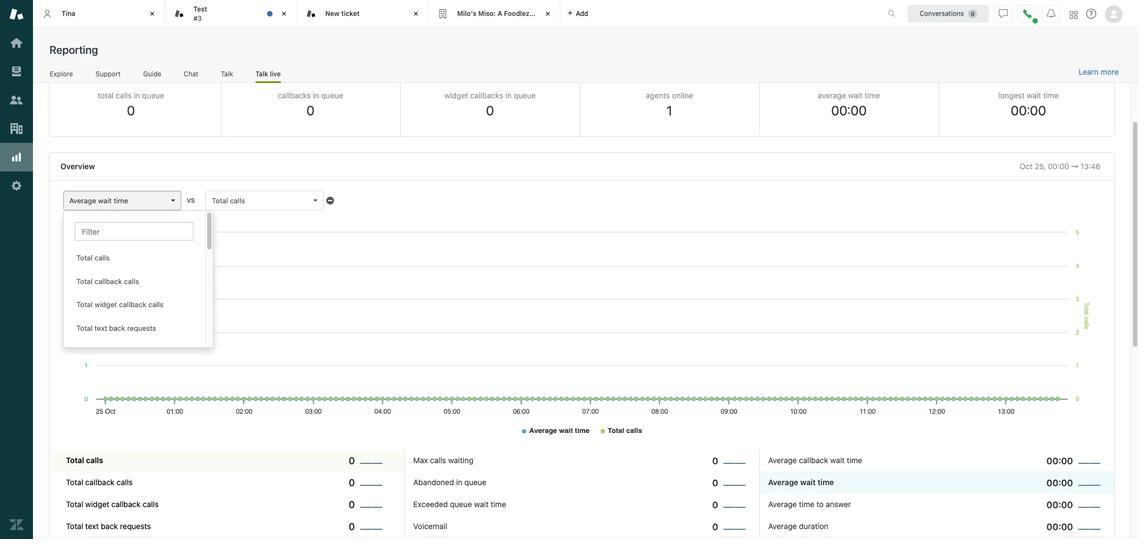 Task type: locate. For each thing, give the bounding box(es) containing it.
tab containing test
[[165, 0, 297, 27]]

tabs tab list
[[33, 0, 877, 27]]

miso:
[[478, 9, 496, 17]]

talk for talk
[[221, 70, 233, 78]]

talk right chat
[[221, 70, 233, 78]]

foodlez
[[504, 9, 530, 17]]

learn more link
[[1079, 67, 1119, 77]]

talk for talk live
[[255, 70, 268, 78]]

close image for milo's miso: a foodlez subsidiary
[[542, 8, 553, 19]]

conversations
[[920, 9, 964, 17]]

tab
[[165, 0, 297, 27]]

learn
[[1079, 67, 1099, 76]]

chat link
[[184, 70, 199, 81]]

admin image
[[9, 179, 24, 193]]

close image
[[147, 8, 158, 19], [279, 8, 290, 19], [542, 8, 553, 19]]

views image
[[9, 64, 24, 79]]

tina
[[62, 9, 75, 17]]

1 close image from the left
[[147, 8, 158, 19]]

close image left add dropdown button
[[542, 8, 553, 19]]

test
[[193, 5, 207, 13]]

talk live
[[255, 70, 281, 78]]

1 horizontal spatial close image
[[279, 8, 290, 19]]

1 horizontal spatial talk
[[255, 70, 268, 78]]

close image inside the 'tina' tab
[[147, 8, 158, 19]]

talk inside "link"
[[255, 70, 268, 78]]

3 close image from the left
[[542, 8, 553, 19]]

main element
[[0, 0, 33, 539]]

talk left live
[[255, 70, 268, 78]]

get help image
[[1086, 9, 1096, 19]]

more
[[1101, 67, 1119, 76]]

2 talk from the left
[[255, 70, 268, 78]]

support link
[[95, 70, 121, 81]]

ticket
[[341, 9, 360, 17]]

1 talk from the left
[[221, 70, 233, 78]]

add button
[[561, 0, 595, 27]]

2 horizontal spatial close image
[[542, 8, 553, 19]]

close image left new
[[279, 8, 290, 19]]

guide
[[143, 70, 161, 78]]

live
[[270, 70, 281, 78]]

0 horizontal spatial talk
[[221, 70, 233, 78]]

zendesk products image
[[1070, 11, 1078, 18]]

2 close image from the left
[[279, 8, 290, 19]]

close image left #3
[[147, 8, 158, 19]]

customers image
[[9, 93, 24, 107]]

milo's miso: a foodlez subsidiary tab
[[429, 0, 566, 27]]

0 horizontal spatial close image
[[147, 8, 158, 19]]

talk
[[221, 70, 233, 78], [255, 70, 268, 78]]

close image inside milo's miso: a foodlez subsidiary tab
[[542, 8, 553, 19]]

notifications image
[[1047, 9, 1056, 18]]

organizations image
[[9, 121, 24, 136]]

get started image
[[9, 36, 24, 50]]

milo's
[[457, 9, 477, 17]]



Task type: describe. For each thing, give the bounding box(es) containing it.
zendesk image
[[9, 518, 24, 532]]

learn more
[[1079, 67, 1119, 76]]

button displays agent's chat status as invisible. image
[[999, 9, 1008, 18]]

tina tab
[[33, 0, 165, 27]]

close image for tina
[[147, 8, 158, 19]]

explore
[[50, 70, 73, 78]]

conversations button
[[908, 5, 989, 22]]

guide link
[[143, 70, 162, 81]]

subsidiary
[[531, 9, 566, 17]]

talk link
[[221, 70, 233, 81]]

reporting image
[[9, 150, 24, 164]]

talk live link
[[255, 70, 281, 83]]

add
[[576, 9, 588, 17]]

test #3
[[193, 5, 207, 22]]

new ticket tab
[[297, 0, 429, 27]]

close image
[[411, 8, 422, 19]]

#3
[[193, 14, 202, 22]]

explore link
[[49, 70, 73, 81]]

milo's miso: a foodlez subsidiary
[[457, 9, 566, 17]]

reporting
[[49, 43, 98, 56]]

new
[[325, 9, 340, 17]]

chat
[[184, 70, 198, 78]]

support
[[96, 70, 121, 78]]

new ticket
[[325, 9, 360, 17]]

zendesk support image
[[9, 7, 24, 21]]

a
[[498, 9, 502, 17]]



Task type: vqa. For each thing, say whether or not it's contained in the screenshot.
repeat to the middle
no



